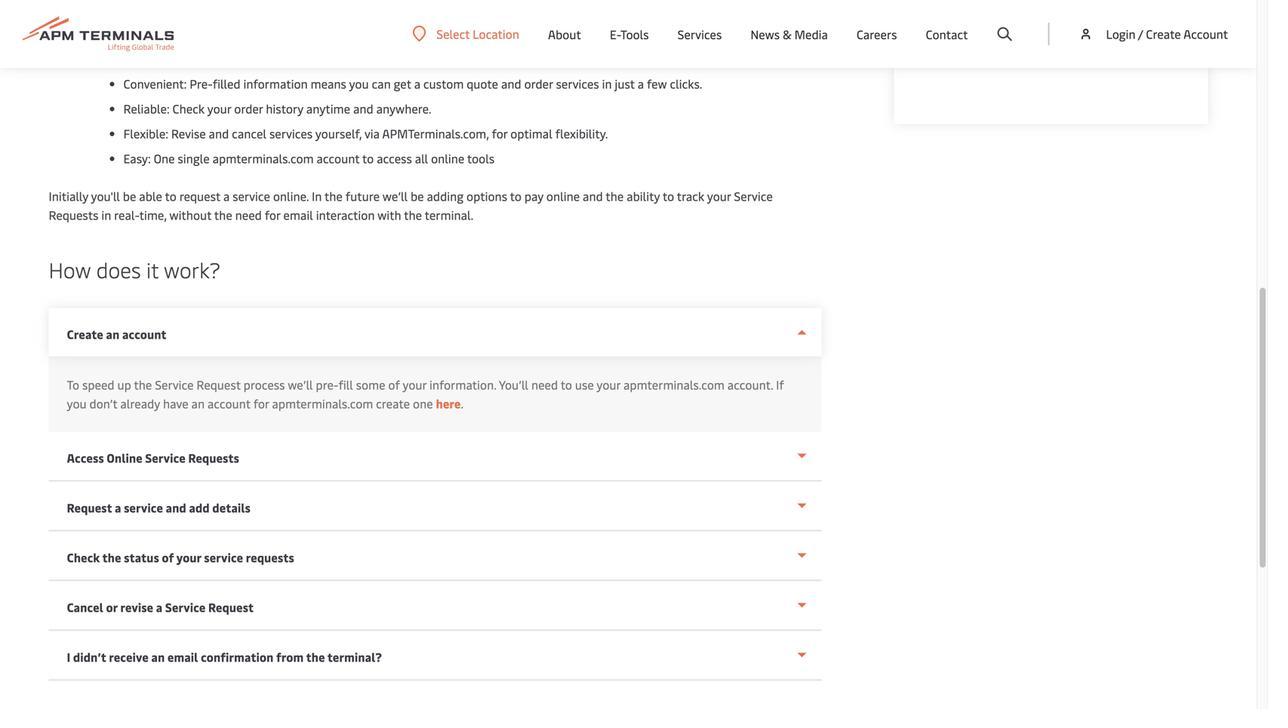Task type: locate. For each thing, give the bounding box(es) containing it.
1 horizontal spatial requests
[[188, 450, 239, 466]]

convenient: pre-filled information means you can get a custom quote and order services in just a few clicks.
[[123, 75, 702, 92]]

account
[[1184, 26, 1228, 42]]

the right in on the top left of the page
[[325, 188, 343, 204]]

your right use
[[597, 377, 621, 393]]

1 apm from the top
[[917, 12, 943, 28]]

email right receive
[[167, 649, 198, 665]]

have
[[163, 396, 188, 412]]

for down process
[[253, 396, 269, 412]]

0 vertical spatial for
[[492, 125, 508, 142]]

1 horizontal spatial be
[[411, 188, 424, 204]]

apmterminals.com
[[213, 150, 314, 166], [624, 377, 725, 393], [272, 396, 373, 412]]

your down filled
[[207, 100, 231, 117]]

1 vertical spatial we'll
[[288, 377, 313, 393]]

in
[[602, 75, 612, 92], [101, 207, 111, 223]]

careers
[[857, 26, 897, 42]]

in down you'll
[[101, 207, 111, 223]]

apm right careers
[[917, 12, 943, 28]]

2 horizontal spatial account
[[317, 150, 360, 166]]

we'll inside initially you'll be able to request a service online. in the future we'll be adding options to pay online and the ability to track your service requests in real-time, without the need for email interaction with the terminal.
[[383, 188, 408, 204]]

or
[[106, 599, 118, 616]]

requests
[[49, 207, 99, 223], [188, 450, 239, 466]]

create
[[1146, 26, 1181, 42], [67, 326, 103, 342]]

0 horizontal spatial create
[[67, 326, 103, 342]]

a
[[414, 75, 420, 92], [638, 75, 644, 92], [223, 188, 230, 204], [115, 500, 121, 516], [156, 599, 162, 616]]

0 vertical spatial apm
[[917, 12, 943, 28]]

request inside to speed up the service request process we'll pre-fill some of your information. you'll need to use your apmterminals.com account. if you don't already have an account for apmterminals.com create one
[[197, 377, 241, 393]]

means
[[311, 75, 346, 92]]

1 vertical spatial online
[[546, 188, 580, 204]]

create an account element
[[49, 357, 822, 432]]

be left the adding
[[411, 188, 424, 204]]

to
[[362, 150, 374, 166], [165, 188, 176, 204], [510, 188, 522, 204], [663, 188, 674, 204], [561, 377, 572, 393]]

2 terminals from the top
[[946, 42, 1000, 59]]

1 vertical spatial services
[[269, 125, 313, 142]]

an right have
[[191, 396, 205, 412]]

0 horizontal spatial we'll
[[288, 377, 313, 393]]

email down "online."
[[283, 207, 313, 223]]

requests inside initially you'll be able to request a service online. in the future we'll be adding options to pay online and the ability to track your service requests in real-time, without the need for email interaction with the terminal.
[[49, 207, 99, 223]]

request
[[179, 188, 220, 204]]

0 horizontal spatial you
[[67, 396, 87, 412]]

one
[[413, 396, 433, 412]]

easy:
[[123, 150, 151, 166]]

and left add
[[166, 500, 186, 516]]

filled
[[213, 75, 240, 92]]

the right the with
[[404, 207, 422, 223]]

services down history in the left of the page
[[269, 125, 313, 142]]

terminals for vado,
[[946, 42, 1000, 59]]

0 horizontal spatial need
[[235, 207, 262, 223]]

0 vertical spatial email
[[283, 207, 313, 223]]

custom
[[423, 75, 464, 92]]

0 vertical spatial services
[[556, 75, 599, 92]]

request down access
[[67, 500, 112, 516]]

login
[[1106, 26, 1136, 42]]

speed
[[82, 377, 114, 393]]

1 vertical spatial requests
[[188, 450, 239, 466]]

0 vertical spatial of
[[388, 377, 400, 393]]

apm terminals liberia link
[[917, 12, 1040, 28]]

and inside dropdown button
[[166, 500, 186, 516]]

be up real-
[[123, 188, 136, 204]]

0 vertical spatial create
[[1146, 26, 1181, 42]]

account up up
[[122, 326, 166, 342]]

0 vertical spatial you
[[349, 75, 369, 92]]

in inside initially you'll be able to request a service online. in the future we'll be adding options to pay online and the ability to track your service requests in real-time, without the need for email interaction with the terminal.
[[101, 207, 111, 223]]

account
[[317, 150, 360, 166], [122, 326, 166, 342], [208, 396, 250, 412]]

and
[[501, 75, 521, 92], [353, 100, 373, 117], [209, 125, 229, 142], [583, 188, 603, 204], [166, 500, 186, 516]]

the right up
[[134, 377, 152, 393]]

2 vertical spatial request
[[208, 599, 254, 616]]

2 vertical spatial account
[[208, 396, 250, 412]]

0 horizontal spatial account
[[122, 326, 166, 342]]

0 vertical spatial order
[[524, 75, 553, 92]]

/
[[1138, 26, 1143, 42]]

you left can
[[349, 75, 369, 92]]

revise
[[171, 125, 206, 142]]

your right track
[[707, 188, 731, 204]]

online inside initially you'll be able to request a service online. in the future we'll be adding options to pay online and the ability to track your service requests in real-time, without the need for email interaction with the terminal.
[[546, 188, 580, 204]]

in left just
[[602, 75, 612, 92]]

of inside to speed up the service request process we'll pre-fill some of your information. you'll need to use your apmterminals.com account. if you don't already have an account for apmterminals.com create one
[[388, 377, 400, 393]]

1 vertical spatial terminals
[[946, 42, 1000, 59]]

1 terminals from the top
[[946, 12, 1000, 28]]

service right track
[[734, 188, 773, 204]]

initially
[[49, 188, 88, 204]]

status
[[124, 550, 159, 566]]

able
[[139, 188, 162, 204]]

to inside to speed up the service request process we'll pre-fill some of your information. you'll need to use your apmterminals.com account. if you don't already have an account for apmterminals.com create one
[[561, 377, 572, 393]]

1 horizontal spatial account
[[208, 396, 250, 412]]

0 horizontal spatial order
[[234, 100, 263, 117]]

to left use
[[561, 377, 572, 393]]

0 horizontal spatial email
[[167, 649, 198, 665]]

an up up
[[106, 326, 119, 342]]

email inside dropdown button
[[167, 649, 198, 665]]

request for revise
[[208, 599, 254, 616]]

1 horizontal spatial in
[[602, 75, 612, 92]]

2 vertical spatial an
[[151, 649, 165, 665]]

need right you'll
[[531, 377, 558, 393]]

0 horizontal spatial check
[[67, 550, 100, 566]]

for up tools at the left top of the page
[[492, 125, 508, 142]]

a down online
[[115, 500, 121, 516]]

1 horizontal spatial email
[[283, 207, 313, 223]]

quote
[[467, 75, 498, 92]]

0 vertical spatial an
[[106, 326, 119, 342]]

to speed up the service request process we'll pre-fill some of your information. you'll need to use your apmterminals.com account. if you don't already have an account for apmterminals.com create one
[[67, 377, 784, 412]]

and up flexible: revise and cancel services yourself, via apmterminals.com, for optimal flexibility.
[[353, 100, 373, 117]]

service inside to speed up the service request process we'll pre-fill some of your information. you'll need to use your apmterminals.com account. if you don't already have an account for apmterminals.com create one
[[155, 377, 194, 393]]

it
[[146, 255, 159, 284]]

flexible:
[[123, 125, 168, 142]]

1 horizontal spatial online
[[546, 188, 580, 204]]

don't
[[89, 396, 117, 412]]

create right /
[[1146, 26, 1181, 42]]

to right able
[[165, 188, 176, 204]]

1 vertical spatial check
[[67, 550, 100, 566]]

account down yourself,
[[317, 150, 360, 166]]

1 horizontal spatial we'll
[[383, 188, 408, 204]]

select
[[437, 26, 470, 42]]

0 vertical spatial request
[[197, 377, 241, 393]]

need inside to speed up the service request process we'll pre-fill some of your information. you'll need to use your apmterminals.com account. if you don't already have an account for apmterminals.com create one
[[531, 377, 558, 393]]

0 horizontal spatial services
[[269, 125, 313, 142]]

of
[[388, 377, 400, 393], [162, 550, 174, 566]]

single
[[178, 150, 210, 166]]

1 vertical spatial you
[[67, 396, 87, 412]]

1 horizontal spatial need
[[531, 377, 558, 393]]

0 vertical spatial service
[[233, 188, 270, 204]]

service up have
[[155, 377, 194, 393]]

order
[[524, 75, 553, 92], [234, 100, 263, 117]]

check the status of your service requests button
[[49, 532, 822, 582]]

order up optimal
[[524, 75, 553, 92]]

1 vertical spatial for
[[265, 207, 280, 223]]

apm for apm terminals vado, italy
[[917, 42, 943, 59]]

benefits
[[49, 34, 126, 63]]

apm down contact
[[917, 42, 943, 59]]

check
[[173, 100, 205, 117], [67, 550, 100, 566]]

of up create
[[388, 377, 400, 393]]

2 horizontal spatial an
[[191, 396, 205, 412]]

0 horizontal spatial be
[[123, 188, 136, 204]]

i
[[67, 649, 70, 665]]

online right all
[[431, 150, 464, 166]]

create
[[376, 396, 410, 412]]

1 horizontal spatial order
[[524, 75, 553, 92]]

need right without
[[235, 207, 262, 223]]

an right receive
[[151, 649, 165, 665]]

for inside initially you'll be able to request a service online. in the future we'll be adding options to pay online and the ability to track your service requests in real-time, without the need for email interaction with the terminal.
[[265, 207, 280, 223]]

requests
[[246, 550, 294, 566]]

news
[[751, 26, 780, 42]]

email inside initially you'll be able to request a service online. in the future we'll be adding options to pay online and the ability to track your service requests in real-time, without the need for email interaction with the terminal.
[[283, 207, 313, 223]]

via
[[364, 125, 380, 142]]

service left requests
[[204, 550, 243, 566]]

the right the from
[[306, 649, 325, 665]]

interaction
[[316, 207, 375, 223]]

apm for apm terminals liberia
[[917, 12, 943, 28]]

requests up add
[[188, 450, 239, 466]]

1 vertical spatial apmterminals.com
[[624, 377, 725, 393]]

terminals up apm terminals vado, italy link at the top right
[[946, 12, 1000, 28]]

how does it work?
[[49, 255, 220, 284]]

if
[[776, 377, 784, 393]]

account inside dropdown button
[[122, 326, 166, 342]]

1 vertical spatial email
[[167, 649, 198, 665]]

2 apm from the top
[[917, 42, 943, 59]]

the inside check the status of your service requests dropdown button
[[102, 550, 121, 566]]

we'll left "pre-"
[[288, 377, 313, 393]]

for down "online."
[[265, 207, 280, 223]]

1 horizontal spatial an
[[151, 649, 165, 665]]

create up 'to'
[[67, 326, 103, 342]]

here link
[[436, 396, 461, 412]]

pre-
[[190, 75, 213, 92]]

to down flexible: revise and cancel services yourself, via apmterminals.com, for optimal flexibility.
[[362, 150, 374, 166]]

you
[[349, 75, 369, 92], [67, 396, 87, 412]]

media
[[795, 26, 828, 42]]

1 vertical spatial create
[[67, 326, 103, 342]]

1 vertical spatial of
[[162, 550, 174, 566]]

of right status
[[162, 550, 174, 566]]

1 be from the left
[[123, 188, 136, 204]]

a right the request
[[223, 188, 230, 204]]

0 vertical spatial we'll
[[383, 188, 408, 204]]

select location button
[[412, 25, 519, 42]]

services left just
[[556, 75, 599, 92]]

here
[[436, 396, 461, 412]]

without
[[169, 207, 212, 223]]

options
[[467, 188, 507, 204]]

we'll
[[383, 188, 408, 204], [288, 377, 313, 393]]

2 vertical spatial for
[[253, 396, 269, 412]]

you down 'to'
[[67, 396, 87, 412]]

terminals down contact
[[946, 42, 1000, 59]]

the left status
[[102, 550, 121, 566]]

request left process
[[197, 377, 241, 393]]

0 vertical spatial check
[[173, 100, 205, 117]]

requests down initially
[[49, 207, 99, 223]]

1 horizontal spatial you
[[349, 75, 369, 92]]

0 vertical spatial requests
[[49, 207, 99, 223]]

1 horizontal spatial services
[[556, 75, 599, 92]]

request
[[197, 377, 241, 393], [67, 500, 112, 516], [208, 599, 254, 616]]

a inside initially you'll be able to request a service online. in the future we'll be adding options to pay online and the ability to track your service requests in real-time, without the need for email interaction with the terminal.
[[223, 188, 230, 204]]

online
[[431, 150, 464, 166], [546, 188, 580, 204]]

apm terminals vado, italy
[[917, 42, 1061, 59]]

request a service and add details button
[[49, 482, 822, 532]]

request up confirmation
[[208, 599, 254, 616]]

1 vertical spatial in
[[101, 207, 111, 223]]

1 vertical spatial apm
[[917, 42, 943, 59]]

ability
[[627, 188, 660, 204]]

0 horizontal spatial online
[[431, 150, 464, 166]]

a right just
[[638, 75, 644, 92]]

online right pay
[[546, 188, 580, 204]]

we'll up the with
[[383, 188, 408, 204]]

0 vertical spatial in
[[602, 75, 612, 92]]

your inside initially you'll be able to request a service online. in the future we'll be adding options to pay online and the ability to track your service requests in real-time, without the need for email interaction with the terminal.
[[707, 188, 731, 204]]

service right online
[[145, 450, 186, 466]]

cancel or revise a service request
[[67, 599, 254, 616]]

0 horizontal spatial in
[[101, 207, 111, 223]]

0 horizontal spatial requests
[[49, 207, 99, 223]]

for
[[492, 125, 508, 142], [265, 207, 280, 223], [253, 396, 269, 412]]

1 vertical spatial order
[[234, 100, 263, 117]]

order up cancel
[[234, 100, 263, 117]]

pay
[[524, 188, 544, 204]]

1 vertical spatial need
[[531, 377, 558, 393]]

request a service and add details
[[67, 500, 251, 516]]

tools
[[621, 26, 649, 42]]

1 vertical spatial account
[[122, 326, 166, 342]]

receive
[[109, 649, 149, 665]]

0 vertical spatial need
[[235, 207, 262, 223]]

contact
[[926, 26, 968, 42]]

1 horizontal spatial of
[[388, 377, 400, 393]]

0 horizontal spatial an
[[106, 326, 119, 342]]

create an account button
[[49, 308, 822, 357]]

1 vertical spatial an
[[191, 396, 205, 412]]

vado,
[[1002, 42, 1033, 59]]

0 vertical spatial terminals
[[946, 12, 1000, 28]]

1 horizontal spatial create
[[1146, 26, 1181, 42]]

1 vertical spatial service
[[124, 500, 163, 516]]

check up revise
[[173, 100, 205, 117]]

and left ability
[[583, 188, 603, 204]]

your right status
[[176, 550, 201, 566]]

account inside to speed up the service request process we'll pre-fill some of your information. you'll need to use your apmterminals.com account. if you don't already have an account for apmterminals.com create one
[[208, 396, 250, 412]]

2 vertical spatial apmterminals.com
[[272, 396, 373, 412]]

terminals
[[946, 12, 1000, 28], [946, 42, 1000, 59]]

check up cancel
[[67, 550, 100, 566]]

service left "online."
[[233, 188, 270, 204]]

0 horizontal spatial of
[[162, 550, 174, 566]]

account down process
[[208, 396, 250, 412]]

service up status
[[124, 500, 163, 516]]

1 horizontal spatial check
[[173, 100, 205, 117]]



Task type: describe. For each thing, give the bounding box(es) containing it.
to left pay
[[510, 188, 522, 204]]

real-
[[114, 207, 139, 223]]

information.
[[430, 377, 496, 393]]

access online service requests button
[[49, 432, 822, 482]]

reliable:
[[123, 100, 170, 117]]

anytime
[[306, 100, 350, 117]]

adding
[[427, 188, 464, 204]]

some
[[356, 377, 385, 393]]

location
[[473, 26, 519, 42]]

to left track
[[663, 188, 674, 204]]

careers button
[[857, 0, 897, 68]]

liberia
[[1002, 12, 1040, 28]]

create inside dropdown button
[[67, 326, 103, 342]]

account.
[[728, 377, 773, 393]]

you'll
[[91, 188, 120, 204]]

convenient:
[[123, 75, 187, 92]]

italy
[[1035, 42, 1061, 59]]

&
[[783, 26, 792, 42]]

e-tools
[[610, 26, 649, 42]]

and inside initially you'll be able to request a service online. in the future we'll be adding options to pay online and the ability to track your service requests in real-time, without the need for email interaction with the terminal.
[[583, 188, 603, 204]]

contact button
[[926, 0, 968, 68]]

1 vertical spatial request
[[67, 500, 112, 516]]

and right quote
[[501, 75, 521, 92]]

the inside i didn't receive an email confirmation from the terminal? dropdown button
[[306, 649, 325, 665]]

tools
[[467, 150, 495, 166]]

all
[[415, 150, 428, 166]]

an inside to speed up the service request process we'll pre-fill some of your information. you'll need to use your apmterminals.com account. if you don't already have an account for apmterminals.com create one
[[191, 396, 205, 412]]

get
[[394, 75, 411, 92]]

one
[[154, 150, 175, 166]]

up
[[117, 377, 131, 393]]

yourself,
[[315, 125, 362, 142]]

in
[[312, 188, 322, 204]]

service right revise
[[165, 599, 206, 616]]

terminals for liberia
[[946, 12, 1000, 28]]

access
[[67, 450, 104, 466]]

create an account
[[67, 326, 166, 342]]

service inside initially you'll be able to request a service online. in the future we'll be adding options to pay online and the ability to track your service requests in real-time, without the need for email interaction with the terminal.
[[233, 188, 270, 204]]

e-tools button
[[610, 0, 649, 68]]

i didn't receive an email confirmation from the terminal?
[[67, 649, 382, 665]]

check the status of your service requests
[[67, 550, 294, 566]]

online.
[[273, 188, 309, 204]]

cancel
[[67, 599, 103, 616]]

services
[[678, 26, 722, 42]]

news & media button
[[751, 0, 828, 68]]

time,
[[139, 207, 167, 223]]

.
[[461, 396, 464, 412]]

initially you'll be able to request a service online. in the future we'll be adding options to pay online and the ability to track your service requests in real-time, without the need for email interaction with the terminal.
[[49, 188, 773, 223]]

just
[[615, 75, 635, 92]]

optimal
[[510, 125, 552, 142]]

access online service requests
[[67, 450, 239, 466]]

process
[[244, 377, 285, 393]]

how
[[49, 255, 91, 284]]

request for up
[[197, 377, 241, 393]]

here .
[[436, 396, 464, 412]]

login / create account
[[1106, 26, 1228, 42]]

the left ability
[[606, 188, 624, 204]]

about
[[548, 26, 581, 42]]

0 vertical spatial online
[[431, 150, 464, 166]]

reliable: check your order history anytime and anywhere.
[[123, 100, 431, 117]]

an inside i didn't receive an email confirmation from the terminal? dropdown button
[[151, 649, 165, 665]]

and right revise
[[209, 125, 229, 142]]

few
[[647, 75, 667, 92]]

cancel or revise a service request button
[[49, 582, 822, 631]]

terminal?
[[327, 649, 382, 665]]

check inside check the status of your service requests dropdown button
[[67, 550, 100, 566]]

pre-
[[316, 377, 339, 393]]

a right get
[[414, 75, 420, 92]]

for inside to speed up the service request process we'll pre-fill some of your information. you'll need to use your apmterminals.com account. if you don't already have an account for apmterminals.com create one
[[253, 396, 269, 412]]

track
[[677, 188, 704, 204]]

anywhere.
[[376, 100, 431, 117]]

flexible: revise and cancel services yourself, via apmterminals.com, for optimal flexibility.
[[123, 125, 608, 142]]

fill
[[339, 377, 353, 393]]

the inside to speed up the service request process we'll pre-fill some of your information. you'll need to use your apmterminals.com account. if you don't already have an account for apmterminals.com create one
[[134, 377, 152, 393]]

your inside dropdown button
[[176, 550, 201, 566]]

you'll
[[499, 377, 528, 393]]

does
[[96, 255, 141, 284]]

cancel
[[232, 125, 266, 142]]

requests inside dropdown button
[[188, 450, 239, 466]]

history
[[266, 100, 303, 117]]

future
[[346, 188, 380, 204]]

the down the request
[[214, 207, 232, 223]]

need inside initially you'll be able to request a service online. in the future we'll be adding options to pay online and the ability to track your service requests in real-time, without the need for email interaction with the terminal.
[[235, 207, 262, 223]]

we'll inside to speed up the service request process we'll pre-fill some of your information. you'll need to use your apmterminals.com account. if you don't already have an account for apmterminals.com create one
[[288, 377, 313, 393]]

0 vertical spatial apmterminals.com
[[213, 150, 314, 166]]

your up the one
[[403, 377, 427, 393]]

2 vertical spatial service
[[204, 550, 243, 566]]

0 vertical spatial account
[[317, 150, 360, 166]]

of inside dropdown button
[[162, 550, 174, 566]]

you inside to speed up the service request process we'll pre-fill some of your information. you'll need to use your apmterminals.com account. if you don't already have an account for apmterminals.com create one
[[67, 396, 87, 412]]

revise
[[120, 599, 153, 616]]

with
[[378, 207, 401, 223]]

use
[[575, 377, 594, 393]]

terminal.
[[425, 207, 474, 223]]

login / create account link
[[1078, 0, 1228, 68]]

from
[[276, 649, 304, 665]]

flexibility.
[[555, 125, 608, 142]]

confirmation
[[201, 649, 273, 665]]

can
[[372, 75, 391, 92]]

didn't
[[73, 649, 106, 665]]

2 be from the left
[[411, 188, 424, 204]]

work?
[[164, 255, 220, 284]]

apm terminals vado, italy link
[[917, 42, 1061, 59]]

services button
[[678, 0, 722, 68]]

a right revise
[[156, 599, 162, 616]]

select location
[[437, 26, 519, 42]]

an inside create an account dropdown button
[[106, 326, 119, 342]]

service inside initially you'll be able to request a service online. in the future we'll be adding options to pay online and the ability to track your service requests in real-time, without the need for email interaction with the terminal.
[[734, 188, 773, 204]]



Task type: vqa. For each thing, say whether or not it's contained in the screenshot.
Where
no



